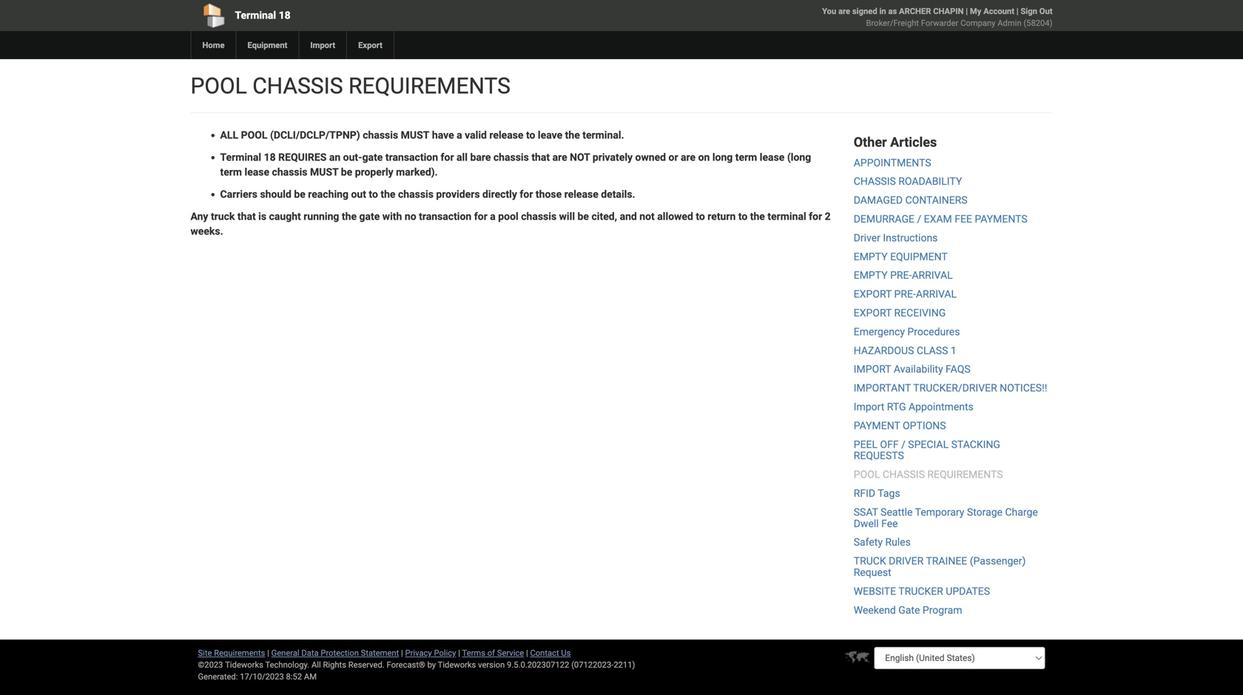 Task type: locate. For each thing, give the bounding box(es) containing it.
requirements inside other articles appointments chassis roadability damaged containers demurrage / exam fee payments driver instructions empty equipment empty pre-arrival export pre-arrival export receiving emergency procedures hazardous class 1 import availability faqs important trucker/driver notices!! import rtg appointments payment options peel off / special stacking requests pool chassis requirements rfid tags ssat seattle temporary storage charge dwell fee safety rules truck driver trainee (passenger) request website trucker updates weekend gate program
[[927, 469, 1003, 481]]

by
[[427, 660, 436, 670]]

1 vertical spatial /
[[901, 439, 906, 451]]

terms
[[462, 649, 485, 658]]

1 horizontal spatial 18
[[279, 9, 291, 21]]

export up export receiving link
[[854, 288, 892, 301]]

pool
[[498, 211, 519, 223]]

pool up rfid
[[854, 469, 880, 481]]

pool inside other articles appointments chassis roadability damaged containers demurrage / exam fee payments driver instructions empty equipment empty pre-arrival export pre-arrival export receiving emergency procedures hazardous class 1 import availability faqs important trucker/driver notices!! import rtg appointments payment options peel off / special stacking requests pool chassis requirements rfid tags ssat seattle temporary storage charge dwell fee safety rules truck driver trainee (passenger) request website trucker updates weekend gate program
[[854, 469, 880, 481]]

9.5.0.202307122
[[507, 660, 569, 670]]

18 inside terminal 18 requires an out-gate transaction for all bare chassis that are not privately owned or are on long term lease (long term lease chassis must be properly marked).
[[264, 151, 276, 164]]

1 vertical spatial that
[[237, 211, 256, 223]]

import rtg appointments link
[[854, 401, 974, 413]]

appointments
[[854, 157, 931, 169]]

0 vertical spatial release
[[489, 129, 524, 141]]

1 horizontal spatial a
[[490, 211, 496, 223]]

terminal up equipment "link"
[[235, 9, 276, 21]]

0 horizontal spatial import
[[310, 40, 335, 50]]

that inside terminal 18 requires an out-gate transaction for all bare chassis that are not privately owned or are on long term lease (long term lease chassis must be properly marked).
[[532, 151, 550, 164]]

1 vertical spatial lease
[[245, 166, 269, 178]]

2 export from the top
[[854, 307, 892, 319]]

program
[[923, 604, 962, 617]]

18 up equipment
[[279, 9, 291, 21]]

hazardous class 1 link
[[854, 345, 957, 357]]

chassis up the 'damaged' in the top of the page
[[854, 176, 896, 188]]

exam
[[924, 213, 952, 225]]

(passenger)
[[970, 555, 1026, 568]]

a inside any truck that is caught running the gate with no transaction for a pool chassis will be cited, and not allowed to return to the terminal for 2 weeks.
[[490, 211, 496, 223]]

1 vertical spatial be
[[294, 188, 305, 201]]

options
[[903, 420, 946, 432]]

trucker/driver
[[913, 382, 997, 394]]

| up tideworks
[[458, 649, 460, 658]]

any
[[191, 211, 208, 223]]

with
[[382, 211, 402, 223]]

am
[[304, 672, 317, 682]]

long
[[712, 151, 733, 164]]

are inside you are signed in as archer chapin | my account | sign out broker/freight forwarder company admin (58204)
[[838, 6, 850, 16]]

pre- down empty pre-arrival 'link' in the right top of the page
[[894, 288, 916, 301]]

that left the is
[[237, 211, 256, 223]]

gate left with
[[359, 211, 380, 223]]

terminal down all
[[220, 151, 261, 164]]

my account link
[[970, 6, 1015, 16]]

18 left the requires
[[264, 151, 276, 164]]

class
[[917, 345, 948, 357]]

for
[[441, 151, 454, 164], [520, 188, 533, 201], [474, 211, 488, 223], [809, 211, 822, 223]]

to right return
[[738, 211, 748, 223]]

1 vertical spatial empty
[[854, 269, 888, 282]]

0 vertical spatial requirements
[[349, 73, 511, 99]]

be right will
[[578, 211, 589, 223]]

be right should at the top left
[[294, 188, 305, 201]]

/ right off
[[901, 439, 906, 451]]

to right out
[[369, 188, 378, 201]]

gate up properly
[[362, 151, 383, 164]]

2 empty from the top
[[854, 269, 888, 282]]

home link
[[191, 31, 236, 59]]

properly
[[355, 166, 393, 178]]

you are signed in as archer chapin | my account | sign out broker/freight forwarder company admin (58204)
[[822, 6, 1053, 28]]

for left those
[[520, 188, 533, 201]]

0 vertical spatial gate
[[362, 151, 383, 164]]

2 horizontal spatial be
[[578, 211, 589, 223]]

all
[[220, 129, 238, 141]]

0 vertical spatial that
[[532, 151, 550, 164]]

0 horizontal spatial /
[[901, 439, 906, 451]]

technology.
[[265, 660, 309, 670]]

1 vertical spatial a
[[490, 211, 496, 223]]

pool
[[191, 73, 247, 99], [241, 129, 268, 141], [854, 469, 880, 481]]

0 vertical spatial be
[[341, 166, 352, 178]]

in
[[879, 6, 886, 16]]

procedures
[[908, 326, 960, 338]]

2 vertical spatial be
[[578, 211, 589, 223]]

1 horizontal spatial requirements
[[927, 469, 1003, 481]]

storage
[[967, 506, 1003, 519]]

/ left exam at right
[[917, 213, 921, 225]]

home
[[202, 40, 225, 50]]

requirements
[[214, 649, 265, 658]]

should
[[260, 188, 291, 201]]

release
[[489, 129, 524, 141], [564, 188, 598, 201]]

the right leave on the left of the page
[[565, 129, 580, 141]]

empty down "empty equipment" link
[[854, 269, 888, 282]]

faqs
[[946, 363, 971, 376]]

1 horizontal spatial that
[[532, 151, 550, 164]]

export up emergency
[[854, 307, 892, 319]]

import up payment
[[854, 401, 885, 413]]

are left not at the left
[[552, 151, 567, 164]]

important trucker/driver notices!! link
[[854, 382, 1047, 394]]

providers
[[436, 188, 480, 201]]

are right or
[[681, 151, 696, 164]]

pre- down "empty equipment" link
[[890, 269, 912, 282]]

0 vertical spatial /
[[917, 213, 921, 225]]

1 horizontal spatial import
[[854, 401, 885, 413]]

0 vertical spatial empty
[[854, 251, 888, 263]]

that
[[532, 151, 550, 164], [237, 211, 256, 223]]

company
[[961, 18, 996, 28]]

1 vertical spatial transaction
[[419, 211, 472, 223]]

notices!!
[[1000, 382, 1047, 394]]

all
[[457, 151, 468, 164]]

chassis
[[493, 151, 529, 164], [272, 166, 307, 178], [398, 188, 434, 201], [521, 211, 557, 223]]

0 horizontal spatial release
[[489, 129, 524, 141]]

1 vertical spatial import
[[854, 401, 885, 413]]

term
[[735, 151, 757, 164], [220, 166, 242, 178]]

term up carriers
[[220, 166, 242, 178]]

pool right all
[[241, 129, 268, 141]]

0 vertical spatial 18
[[279, 9, 291, 21]]

arrival down equipment at the right of page
[[912, 269, 953, 282]]

import inside other articles appointments chassis roadability damaged containers demurrage / exam fee payments driver instructions empty equipment empty pre-arrival export pre-arrival export receiving emergency procedures hazardous class 1 import availability faqs important trucker/driver notices!! import rtg appointments payment options peel off / special stacking requests pool chassis requirements rfid tags ssat seattle temporary storage charge dwell fee safety rules truck driver trainee (passenger) request website trucker updates weekend gate program
[[854, 401, 885, 413]]

1 vertical spatial chassis
[[854, 176, 896, 188]]

1 horizontal spatial release
[[564, 188, 598, 201]]

privacy policy link
[[405, 649, 456, 658]]

0 horizontal spatial a
[[457, 129, 462, 141]]

terminal for terminal 18 requires an out-gate transaction for all bare chassis that are not privately owned or are on long term lease (long term lease chassis must be properly marked).
[[220, 151, 261, 164]]

payment options link
[[854, 420, 946, 432]]

truck driver trainee (passenger) request link
[[854, 555, 1026, 579]]

privacy
[[405, 649, 432, 658]]

terminal 18
[[235, 9, 291, 21]]

0 vertical spatial export
[[854, 288, 892, 301]]

2 vertical spatial pool
[[854, 469, 880, 481]]

0 horizontal spatial 18
[[264, 151, 276, 164]]

lease
[[760, 151, 785, 164], [245, 166, 269, 178]]

lease up carriers
[[245, 166, 269, 178]]

emergency procedures link
[[854, 326, 960, 338]]

1 horizontal spatial term
[[735, 151, 757, 164]]

1 vertical spatial requirements
[[927, 469, 1003, 481]]

0 horizontal spatial are
[[552, 151, 567, 164]]

request
[[854, 567, 891, 579]]

2
[[825, 211, 831, 223]]

running
[[304, 211, 339, 223]]

1 export from the top
[[854, 288, 892, 301]]

for left 2
[[809, 211, 822, 223]]

arrival
[[912, 269, 953, 282], [916, 288, 957, 301]]

account
[[984, 6, 1015, 16]]

requirements
[[349, 73, 511, 99], [927, 469, 1003, 481]]

chassis
[[253, 73, 343, 99], [854, 176, 896, 188], [883, 469, 925, 481]]

chassis down those
[[521, 211, 557, 223]]

the down out
[[342, 211, 357, 223]]

transaction down providers
[[419, 211, 472, 223]]

(dcli/dclp/tpnp)
[[270, 129, 360, 141]]

fee
[[955, 213, 972, 225]]

site requirements link
[[198, 649, 265, 658]]

is
[[258, 211, 266, 223]]

that inside any truck that is caught running the gate with no transaction for a pool chassis will be cited, and not allowed to return to the terminal for 2 weeks.
[[237, 211, 256, 223]]

equipment link
[[236, 31, 298, 59]]

1 vertical spatial term
[[220, 166, 242, 178]]

terminal.
[[583, 129, 624, 141]]

0 vertical spatial pool
[[191, 73, 247, 99]]

transaction
[[385, 151, 438, 164], [419, 211, 472, 223]]

driver
[[889, 555, 924, 568]]

data
[[301, 649, 319, 658]]

be inside any truck that is caught running the gate with no transaction for a pool chassis will be cited, and not allowed to return to the terminal for 2 weeks.
[[578, 211, 589, 223]]

requirements down stacking
[[927, 469, 1003, 481]]

1 vertical spatial terminal
[[220, 151, 261, 164]]

0 vertical spatial terminal
[[235, 9, 276, 21]]

transaction inside any truck that is caught running the gate with no transaction for a pool chassis will be cited, and not allowed to return to the terminal for 2 weeks.
[[419, 211, 472, 223]]

2 horizontal spatial are
[[838, 6, 850, 16]]

terms of service link
[[462, 649, 524, 658]]

release right valid
[[489, 129, 524, 141]]

term right long
[[735, 151, 757, 164]]

1 horizontal spatial be
[[341, 166, 352, 178]]

peel
[[854, 439, 878, 451]]

1 vertical spatial pool
[[241, 129, 268, 141]]

0 horizontal spatial be
[[294, 188, 305, 201]]

import
[[310, 40, 335, 50], [854, 401, 885, 413]]

1 horizontal spatial are
[[681, 151, 696, 164]]

1 vertical spatial gate
[[359, 211, 380, 223]]

empty equipment link
[[854, 251, 948, 263]]

0 vertical spatial a
[[457, 129, 462, 141]]

0 horizontal spatial that
[[237, 211, 256, 223]]

chassis down the import link
[[253, 73, 343, 99]]

weekend
[[854, 604, 896, 617]]

that down leave on the left of the page
[[532, 151, 550, 164]]

requirements up "all pool (dcli/dclp/tpnp) chassis must have a valid release to leave the terminal."
[[349, 73, 511, 99]]

terminal inside terminal 18 requires an out-gate transaction for all bare chassis that are not privately owned or are on long term lease (long term lease chassis must be properly marked).
[[220, 151, 261, 164]]

a left valid
[[457, 129, 462, 141]]

empty down driver
[[854, 251, 888, 263]]

export pre-arrival link
[[854, 288, 957, 301]]

import left export link
[[310, 40, 335, 50]]

arrival up receiving
[[916, 288, 957, 301]]

pool down home
[[191, 73, 247, 99]]

1 horizontal spatial /
[[917, 213, 921, 225]]

release up will
[[564, 188, 598, 201]]

requests
[[854, 450, 904, 462]]

are right you
[[838, 6, 850, 16]]

chassis up tags
[[883, 469, 925, 481]]

0 vertical spatial import
[[310, 40, 335, 50]]

be down out-
[[341, 166, 352, 178]]

1 vertical spatial export
[[854, 307, 892, 319]]

transaction inside terminal 18 requires an out-gate transaction for all bare chassis that are not privately owned or are on long term lease (long term lease chassis must be properly marked).
[[385, 151, 438, 164]]

for left all
[[441, 151, 454, 164]]

1 horizontal spatial lease
[[760, 151, 785, 164]]

a left pool
[[490, 211, 496, 223]]

to left leave on the left of the page
[[526, 129, 535, 141]]

transaction up marked).
[[385, 151, 438, 164]]

0 vertical spatial transaction
[[385, 151, 438, 164]]

lease left (long
[[760, 151, 785, 164]]

1 vertical spatial 18
[[264, 151, 276, 164]]



Task type: describe. For each thing, give the bounding box(es) containing it.
broker/freight
[[866, 18, 919, 28]]

general
[[271, 649, 299, 658]]

carriers should be reaching out to the chassis providers directly for those release details.
[[220, 188, 635, 201]]

driver
[[854, 232, 881, 244]]

terminal 18 requires an out-gate transaction for all bare chassis that are not privately owned or are on long term lease (long term lease chassis must be properly marked).
[[220, 151, 811, 178]]

0 horizontal spatial requirements
[[349, 73, 511, 99]]

1
[[951, 345, 957, 357]]

chassis right bare
[[493, 151, 529, 164]]

reaching
[[308, 188, 349, 201]]

| up forecast®
[[401, 649, 403, 658]]

caught
[[269, 211, 301, 223]]

on
[[698, 151, 710, 164]]

marked).
[[396, 166, 438, 178]]

gate inside terminal 18 requires an out-gate transaction for all bare chassis that are not privately owned or are on long term lease (long term lease chassis must be properly marked).
[[362, 151, 383, 164]]

terminal for terminal 18
[[235, 9, 276, 21]]

chassis down marked).
[[398, 188, 434, 201]]

0 vertical spatial term
[[735, 151, 757, 164]]

import
[[854, 363, 891, 376]]

2211)
[[614, 660, 635, 670]]

| left sign
[[1017, 6, 1019, 16]]

driver instructions link
[[854, 232, 938, 244]]

1 vertical spatial pre-
[[894, 288, 916, 301]]

chassis down the requires
[[272, 166, 307, 178]]

0 horizontal spatial term
[[220, 166, 242, 178]]

the left terminal
[[750, 211, 765, 223]]

rfid
[[854, 488, 875, 500]]

containers
[[905, 194, 968, 207]]

payment
[[854, 420, 900, 432]]

peel off / special stacking requests link
[[854, 439, 1000, 462]]

empty pre-arrival link
[[854, 269, 953, 282]]

details.
[[601, 188, 635, 201]]

weeks.
[[191, 225, 223, 238]]

trucker
[[899, 586, 943, 598]]

emergency
[[854, 326, 905, 338]]

to left return
[[696, 211, 705, 223]]

for inside terminal 18 requires an out-gate transaction for all bare chassis that are not privately owned or are on long term lease (long term lease chassis must be properly marked).
[[441, 151, 454, 164]]

signed
[[852, 6, 877, 16]]

8:52
[[286, 672, 302, 682]]

hazardous
[[854, 345, 914, 357]]

general data protection statement link
[[271, 649, 399, 658]]

receiving
[[894, 307, 946, 319]]

dwell
[[854, 518, 879, 530]]

| up 9.5.0.202307122
[[526, 649, 528, 658]]

0 vertical spatial arrival
[[912, 269, 953, 282]]

leave
[[538, 129, 563, 141]]

rights
[[323, 660, 346, 670]]

chassis inside any truck that is caught running the gate with no transaction for a pool chassis will be cited, and not allowed to return to the terminal for 2 weeks.
[[521, 211, 557, 223]]

cited,
[[592, 211, 617, 223]]

privately
[[593, 151, 633, 164]]

website trucker updates link
[[854, 586, 990, 598]]

archer
[[899, 6, 931, 16]]

2 vertical spatial chassis
[[883, 469, 925, 481]]

rtg
[[887, 401, 906, 413]]

availability
[[894, 363, 943, 376]]

0 vertical spatial chassis
[[253, 73, 343, 99]]

reserved.
[[348, 660, 385, 670]]

equipment
[[890, 251, 948, 263]]

chassis roadability link
[[854, 176, 962, 188]]

instructions
[[883, 232, 938, 244]]

ssat
[[854, 506, 878, 519]]

damaged containers link
[[854, 194, 968, 207]]

(58204)
[[1024, 18, 1053, 28]]

0 horizontal spatial lease
[[245, 166, 269, 178]]

demurrage / exam fee payments link
[[854, 213, 1028, 225]]

all pool (dcli/dclp/tpnp) chassis must have a valid release to leave the terminal.
[[220, 129, 624, 141]]

not
[[570, 151, 590, 164]]

forwarder
[[921, 18, 959, 28]]

| left my
[[966, 6, 968, 16]]

all
[[312, 660, 321, 670]]

1 vertical spatial arrival
[[916, 288, 957, 301]]

export receiving link
[[854, 307, 946, 319]]

0 vertical spatial pre-
[[890, 269, 912, 282]]

gate inside any truck that is caught running the gate with no transaction for a pool chassis will be cited, and not allowed to return to the terminal for 2 weeks.
[[359, 211, 380, 223]]

directly
[[482, 188, 517, 201]]

not
[[640, 211, 655, 223]]

fee
[[881, 518, 898, 530]]

and
[[620, 211, 637, 223]]

be inside terminal 18 requires an out-gate transaction for all bare chassis that are not privately owned or are on long term lease (long term lease chassis must be properly marked).
[[341, 166, 352, 178]]

allowed
[[657, 211, 693, 223]]

policy
[[434, 649, 456, 658]]

1 vertical spatial release
[[564, 188, 598, 201]]

temporary
[[915, 506, 965, 519]]

return
[[708, 211, 736, 223]]

any truck that is caught running the gate with no transaction for a pool chassis will be cited, and not allowed to return to the terminal for 2 weeks.
[[191, 211, 831, 238]]

0 vertical spatial lease
[[760, 151, 785, 164]]

terminal
[[768, 211, 806, 223]]

articles
[[890, 135, 937, 150]]

other
[[854, 135, 887, 150]]

site requirements | general data protection statement | privacy policy | terms of service | contact us ©2023 tideworks technology. all rights reserved. forecast® by tideworks version 9.5.0.202307122 (07122023-2211) generated: 17/10/2023 8:52 am
[[198, 649, 635, 682]]

18 for terminal 18
[[279, 9, 291, 21]]

contact us link
[[530, 649, 571, 658]]

out
[[351, 188, 366, 201]]

website
[[854, 586, 896, 598]]

the up with
[[381, 188, 396, 201]]

you
[[822, 6, 836, 16]]

18 for terminal 18 requires an out-gate transaction for all bare chassis that are not privately owned or are on long term lease (long term lease chassis must be properly marked).
[[264, 151, 276, 164]]

my
[[970, 6, 981, 16]]

terminal 18 link
[[191, 0, 537, 31]]

weekend gate program link
[[854, 604, 962, 617]]

| left general
[[267, 649, 269, 658]]

1 empty from the top
[[854, 251, 888, 263]]

pool chassis requirements
[[191, 73, 511, 99]]

updates
[[946, 586, 990, 598]]

tideworks
[[438, 660, 476, 670]]

seattle
[[881, 506, 913, 519]]

forecast®
[[387, 660, 425, 670]]

bare
[[470, 151, 491, 164]]

tags
[[878, 488, 900, 500]]

for left pool
[[474, 211, 488, 223]]

import availability faqs link
[[854, 363, 971, 376]]

site
[[198, 649, 212, 658]]



Task type: vqa. For each thing, say whether or not it's contained in the screenshot.
September 2023
no



